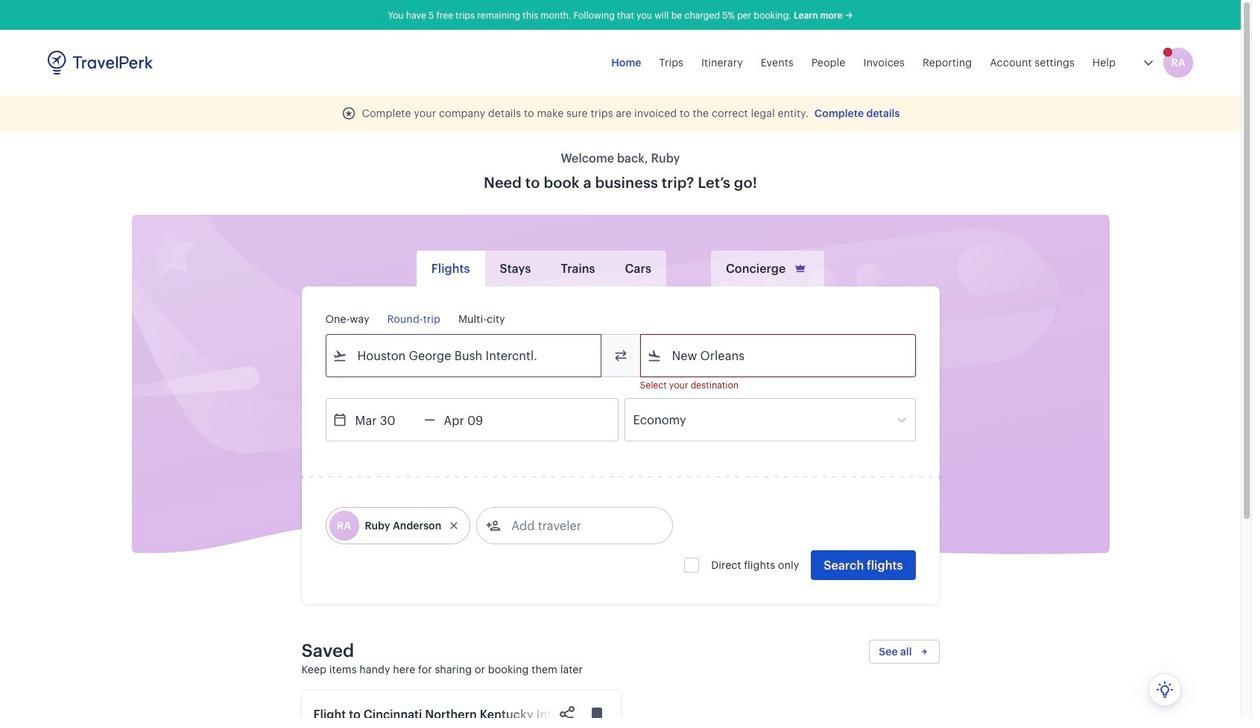 Task type: describe. For each thing, give the bounding box(es) containing it.
To search field
[[662, 344, 896, 368]]

Return text field
[[436, 399, 513, 441]]



Task type: locate. For each thing, give the bounding box(es) containing it.
Depart text field
[[347, 399, 425, 441]]

Add traveler search field
[[501, 514, 656, 538]]

From search field
[[347, 344, 581, 368]]



Task type: vqa. For each thing, say whether or not it's contained in the screenshot.
Return text box
yes



